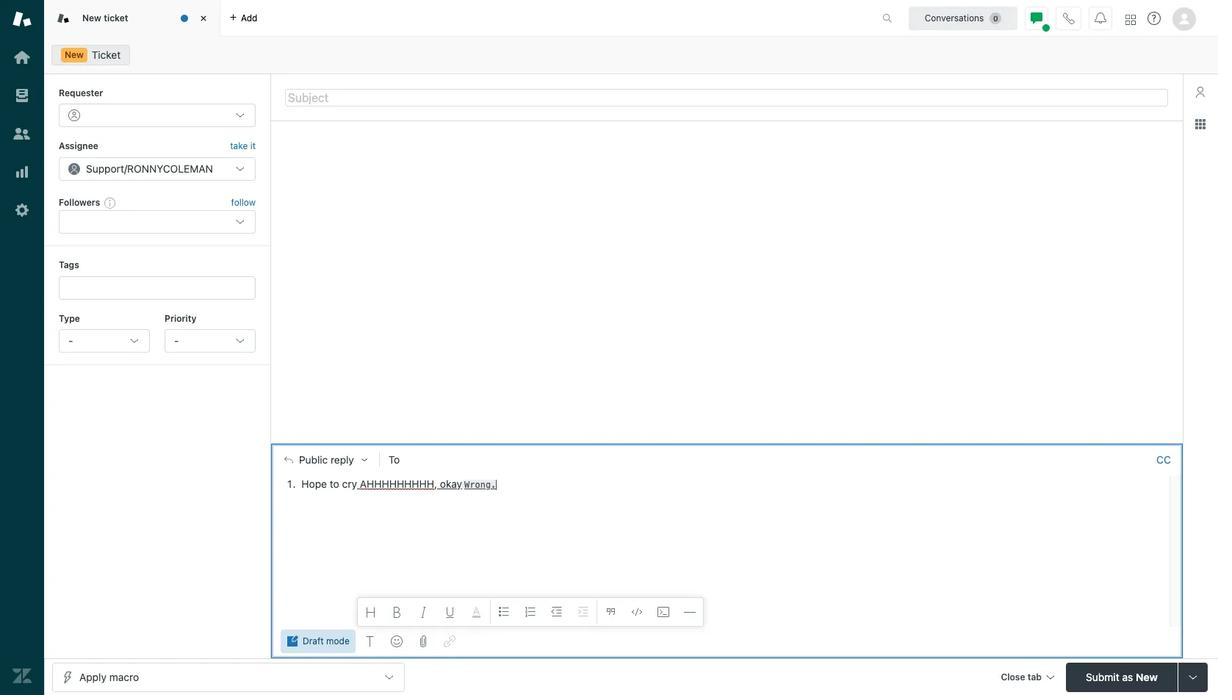 Task type: vqa. For each thing, say whether or not it's contained in the screenshot.
Code span (Ctrl Shift 5) image
yes



Task type: describe. For each thing, give the bounding box(es) containing it.
add link (cmd k) image
[[444, 636, 455, 647]]

macro
[[109, 671, 139, 683]]

public reply button
[[271, 444, 379, 475]]

type
[[59, 313, 80, 324]]

main element
[[0, 0, 44, 695]]

new for new ticket
[[82, 12, 101, 23]]

add
[[241, 12, 258, 23]]

headings image
[[365, 606, 377, 618]]

minimize composer image
[[721, 438, 733, 449]]

ticket
[[104, 12, 128, 23]]

ronnycoleman
[[127, 162, 213, 175]]

cc button
[[1157, 453, 1171, 466]]

mode
[[326, 636, 350, 647]]

conversations
[[925, 12, 984, 23]]

insert emojis image
[[391, 636, 403, 647]]

new for new
[[65, 49, 84, 60]]

reporting image
[[12, 162, 32, 182]]

apps image
[[1195, 118, 1207, 130]]

notifications image
[[1095, 12, 1107, 24]]

/
[[124, 162, 127, 175]]

underline (cmd u) image
[[444, 606, 456, 618]]

2 vertical spatial new
[[1136, 671, 1158, 683]]

customer context image
[[1195, 86, 1207, 98]]

bold (cmd b) image
[[391, 606, 403, 618]]

format text image
[[364, 636, 376, 647]]

close
[[1001, 671, 1025, 682]]

support / ronnycoleman
[[86, 162, 213, 175]]

to
[[330, 477, 339, 490]]

button displays agent's chat status as online. image
[[1031, 12, 1043, 24]]

decrease indent (cmd [) image
[[551, 606, 563, 618]]

italic (cmd i) image
[[418, 606, 430, 618]]

conversations button
[[909, 6, 1018, 30]]

add button
[[220, 0, 266, 36]]

Subject field
[[285, 89, 1168, 106]]

Tags field
[[70, 280, 242, 295]]

- for priority
[[174, 334, 179, 347]]

draft mode
[[303, 636, 350, 647]]

okay
[[440, 477, 462, 490]]

admin image
[[12, 201, 32, 220]]

wrong.
[[464, 480, 496, 490]]

it
[[250, 141, 256, 152]]

public reply
[[299, 454, 354, 466]]

take it button
[[230, 139, 256, 154]]

submit as new
[[1086, 671, 1158, 683]]

zendesk products image
[[1126, 14, 1136, 25]]

customers image
[[12, 124, 32, 143]]

assignee element
[[59, 157, 256, 181]]

secondary element
[[44, 40, 1218, 70]]

hope
[[302, 477, 327, 490]]

code block (ctrl shift 6) image
[[658, 606, 669, 618]]

new ticket tab
[[44, 0, 220, 37]]

tags
[[59, 260, 79, 271]]

numbered list (cmd shift 7) image
[[524, 606, 536, 618]]

requester
[[59, 87, 103, 98]]

follow button
[[231, 196, 256, 209]]



Task type: locate. For each thing, give the bounding box(es) containing it.
new
[[82, 12, 101, 23], [65, 49, 84, 60], [1136, 671, 1158, 683]]

take it
[[230, 141, 256, 152]]

horizontal rule (cmd shift l) image
[[684, 606, 696, 618]]

- down priority
[[174, 334, 179, 347]]

- button
[[59, 329, 150, 353], [165, 329, 256, 353]]

1 horizontal spatial -
[[174, 334, 179, 347]]

requester element
[[59, 104, 256, 127]]

to
[[389, 453, 400, 466]]

- button for priority
[[165, 329, 256, 353]]

1 - from the left
[[68, 334, 73, 347]]

2 - from the left
[[174, 334, 179, 347]]

displays possible ticket submission types image
[[1188, 671, 1199, 683]]

- down the type
[[68, 334, 73, 347]]

tabs tab list
[[44, 0, 867, 37]]

quote (cmd shift 9) image
[[605, 606, 616, 618]]

cry
[[342, 477, 357, 490]]

new inside the secondary element
[[65, 49, 84, 60]]

tab
[[1028, 671, 1042, 682]]

close tab
[[1001, 671, 1042, 682]]

close tab button
[[995, 662, 1060, 694]]

get help image
[[1148, 12, 1161, 25]]

zendesk support image
[[12, 10, 32, 29]]

add attachment image
[[417, 636, 429, 647]]

apply
[[79, 671, 106, 683]]

info on adding followers image
[[105, 197, 116, 209]]

bulleted list (cmd shift 8) image
[[498, 606, 510, 618]]

cc
[[1157, 453, 1171, 466]]

followers
[[59, 197, 100, 208]]

draft mode button
[[281, 630, 355, 653]]

new inside new ticket tab
[[82, 12, 101, 23]]

- button down the type
[[59, 329, 150, 353]]

hope to cry ahhhhhhhhh, okay wrong.
[[302, 477, 496, 490]]

0 horizontal spatial -
[[68, 334, 73, 347]]

1 - button from the left
[[59, 329, 150, 353]]

1 horizontal spatial - button
[[165, 329, 256, 353]]

close image
[[196, 11, 211, 26]]

draft
[[303, 636, 324, 647]]

zendesk image
[[12, 667, 32, 686]]

followers element
[[59, 210, 256, 234]]

views image
[[12, 86, 32, 105]]

get started image
[[12, 48, 32, 67]]

ahhhhhhhhh,
[[360, 477, 437, 490]]

Public reply composer Draft mode text field
[[278, 475, 1165, 506]]

new ticket
[[82, 12, 128, 23]]

assignee
[[59, 141, 98, 152]]

follow
[[231, 197, 256, 208]]

-
[[68, 334, 73, 347], [174, 334, 179, 347]]

1 vertical spatial new
[[65, 49, 84, 60]]

reply
[[331, 454, 354, 466]]

code span (ctrl shift 5) image
[[631, 606, 643, 618]]

support
[[86, 162, 124, 175]]

- for type
[[68, 334, 73, 347]]

2 - button from the left
[[165, 329, 256, 353]]

take
[[230, 141, 248, 152]]

apply macro
[[79, 671, 139, 683]]

submit
[[1086, 671, 1120, 683]]

increase indent (cmd ]) image
[[577, 606, 589, 618]]

- button for type
[[59, 329, 150, 353]]

ticket
[[92, 48, 121, 61]]

0 horizontal spatial - button
[[59, 329, 150, 353]]

as
[[1122, 671, 1133, 683]]

priority
[[165, 313, 196, 324]]

0 vertical spatial new
[[82, 12, 101, 23]]

public
[[299, 454, 328, 466]]

- button down priority
[[165, 329, 256, 353]]



